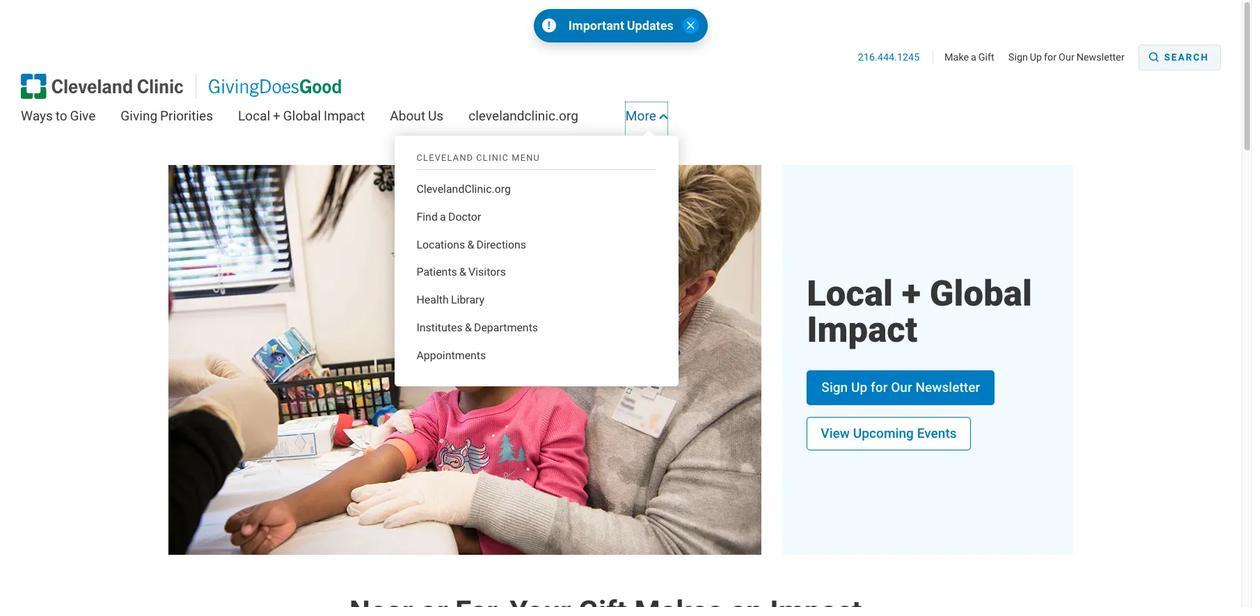 Task type: vqa. For each thing, say whether or not it's contained in the screenshot.
the medical in the THE EXPLORE A CURATED COLLECTION OF HELPFUL RESOURCES AND TOOLS FOR MEDICAL PROFESSIONALS
no



Task type: describe. For each thing, give the bounding box(es) containing it.
health library link
[[417, 292, 656, 309]]

a for make
[[971, 51, 977, 64]]

giving priorities
[[121, 107, 213, 124]]

1 horizontal spatial local
[[807, 273, 893, 314]]

to
[[55, 107, 67, 124]]

more link
[[626, 103, 667, 139]]

0 vertical spatial sign
[[1009, 51, 1028, 64]]

gift
[[979, 51, 995, 64]]

search link
[[1139, 45, 1221, 70]]

1 vertical spatial local + global impact
[[807, 273, 1033, 350]]

0 vertical spatial sign up for our newsletter link
[[1009, 51, 1136, 64]]

make
[[945, 51, 969, 64]]

view
[[821, 426, 850, 442]]

about us
[[390, 107, 444, 124]]

locations & directions link
[[417, 236, 656, 253]]

216.444.1245
[[858, 51, 922, 64]]

institutes & departments
[[417, 320, 538, 334]]

0 vertical spatial sign up for our newsletter
[[1009, 51, 1125, 64]]

giving
[[121, 107, 157, 124]]

& for patients
[[460, 265, 466, 279]]

departments
[[474, 320, 538, 334]]

health library
[[417, 293, 485, 307]]

0 horizontal spatial sign up for our newsletter link
[[807, 370, 995, 405]]

0 vertical spatial local + global impact
[[238, 107, 365, 124]]

find
[[417, 209, 438, 223]]

give
[[70, 107, 96, 124]]

about
[[390, 107, 426, 124]]

patients
[[417, 265, 457, 279]]

cleveland clinic menu
[[417, 152, 540, 163]]

patients & visitors link
[[417, 264, 656, 281]]

make a gift link
[[945, 51, 1006, 64]]

0 horizontal spatial +
[[273, 107, 281, 124]]

& for institutes
[[465, 320, 472, 334]]

0 vertical spatial impact
[[324, 107, 365, 124]]

institutes
[[417, 320, 463, 334]]

clevelandclinic.org
[[417, 182, 511, 196]]

search
[[1165, 51, 1209, 63]]

1 vertical spatial global
[[930, 273, 1033, 314]]

directions
[[477, 237, 526, 251]]

1 vertical spatial our
[[891, 379, 913, 395]]

make a gift
[[945, 51, 995, 64]]

a for find
[[440, 209, 446, 223]]

cleveland clinic giving does good logo image
[[21, 74, 341, 99]]

cleveland
[[417, 152, 474, 163]]

about us link
[[390, 103, 444, 139]]

216.444.1245 link
[[858, 51, 934, 64]]

local + global impact link
[[238, 103, 365, 139]]

doctor
[[448, 209, 481, 223]]

us
[[428, 107, 444, 124]]

1 horizontal spatial up
[[1030, 51, 1042, 64]]

0 horizontal spatial sign up for our newsletter
[[822, 379, 980, 395]]

1 vertical spatial sign
[[822, 379, 848, 395]]

patients & visitors
[[417, 265, 506, 279]]



Task type: locate. For each thing, give the bounding box(es) containing it.
1 vertical spatial impact
[[807, 309, 918, 350]]

1 horizontal spatial sign
[[1009, 51, 1028, 64]]

priorities
[[160, 107, 213, 124]]

0 horizontal spatial impact
[[324, 107, 365, 124]]

view upcoming events link
[[807, 417, 971, 451]]

0 horizontal spatial local
[[238, 107, 270, 124]]

& inside locations & directions link
[[468, 237, 474, 251]]

1 vertical spatial a
[[440, 209, 446, 223]]

institutes & departments link
[[417, 320, 656, 336]]

a
[[971, 51, 977, 64], [440, 209, 446, 223]]

emergency icon image
[[543, 18, 556, 33]]

up up "upcoming"
[[852, 379, 868, 395]]

ways
[[21, 107, 53, 124]]

local
[[238, 107, 270, 124], [807, 273, 893, 314]]

ways to give link
[[21, 103, 96, 139]]

0 vertical spatial a
[[971, 51, 977, 64]]

1 horizontal spatial sign up for our newsletter
[[1009, 51, 1125, 64]]

0 horizontal spatial newsletter
[[916, 379, 980, 395]]

giving priorities link
[[121, 103, 213, 139]]

clevelandclinic.org link
[[469, 103, 579, 139]]

0 horizontal spatial global
[[283, 107, 321, 124]]

1 vertical spatial up
[[852, 379, 868, 395]]

+
[[273, 107, 281, 124], [902, 273, 921, 314]]

&
[[468, 237, 474, 251], [460, 265, 466, 279], [465, 320, 472, 334]]

0 vertical spatial for
[[1044, 51, 1057, 64]]

newsletter
[[1077, 51, 1125, 64], [916, 379, 980, 395]]

1 vertical spatial sign up for our newsletter
[[822, 379, 980, 395]]

up right gift
[[1030, 51, 1042, 64]]

clevelandclinic.org
[[469, 107, 579, 124]]

upcoming
[[853, 426, 914, 442]]

updates
[[627, 17, 674, 33]]

a left gift
[[971, 51, 977, 64]]

1 horizontal spatial impact
[[807, 309, 918, 350]]

2 vertical spatial &
[[465, 320, 472, 334]]

view upcoming events
[[821, 426, 957, 442]]

important updates link
[[569, 17, 674, 33]]

& for locations
[[468, 237, 474, 251]]

local + global impact
[[238, 107, 365, 124], [807, 273, 1033, 350]]

our
[[1059, 51, 1075, 64], [891, 379, 913, 395]]

impact inside local + global impact
[[807, 309, 918, 350]]

sign
[[1009, 51, 1028, 64], [822, 379, 848, 395]]

& left visitors
[[460, 265, 466, 279]]

appointments link
[[417, 347, 656, 364]]

health
[[417, 293, 449, 307]]

impact
[[324, 107, 365, 124], [807, 309, 918, 350]]

menu
[[512, 152, 540, 163]]

1 vertical spatial +
[[902, 273, 921, 314]]

0 vertical spatial global
[[283, 107, 321, 124]]

& inside patients & visitors link
[[460, 265, 466, 279]]

sign up for our newsletter
[[1009, 51, 1125, 64], [822, 379, 980, 395]]

events
[[917, 426, 957, 442]]

1 horizontal spatial newsletter
[[1077, 51, 1125, 64]]

0 horizontal spatial local + global impact
[[238, 107, 365, 124]]

cleveland clinic nurse sits with young girl as she receives her shot. image
[[168, 165, 761, 555]]

0 vertical spatial our
[[1059, 51, 1075, 64]]

global
[[283, 107, 321, 124], [930, 273, 1033, 314]]

1 vertical spatial newsletter
[[916, 379, 980, 395]]

important updates
[[569, 17, 674, 33]]

for
[[1044, 51, 1057, 64], [871, 379, 888, 395]]

1 horizontal spatial a
[[971, 51, 977, 64]]

1 vertical spatial for
[[871, 379, 888, 395]]

locations
[[417, 237, 465, 251]]

find a doctor
[[417, 209, 481, 223]]

clinic
[[476, 152, 509, 163]]

find a doctor link
[[417, 209, 656, 225]]

for right gift
[[1044, 51, 1057, 64]]

a right find on the left
[[440, 209, 446, 223]]

& down doctor
[[468, 237, 474, 251]]

library
[[451, 293, 485, 307]]

0 vertical spatial &
[[468, 237, 474, 251]]

1 horizontal spatial +
[[902, 273, 921, 314]]

1 vertical spatial sign up for our newsletter link
[[807, 370, 995, 405]]

clevelandclinic.org link
[[417, 181, 656, 198]]

locations & directions
[[417, 237, 526, 251]]

ways to give
[[21, 107, 96, 124]]

0 horizontal spatial sign
[[822, 379, 848, 395]]

0 vertical spatial local
[[238, 107, 270, 124]]

appointments
[[417, 348, 486, 362]]

0 vertical spatial up
[[1030, 51, 1042, 64]]

sign up for our newsletter link
[[1009, 51, 1136, 64], [807, 370, 995, 405]]

1 horizontal spatial sign up for our newsletter link
[[1009, 51, 1136, 64]]

visitors
[[469, 265, 506, 279]]

sign right gift
[[1009, 51, 1028, 64]]

1 horizontal spatial local + global impact
[[807, 273, 1033, 350]]

1 horizontal spatial our
[[1059, 51, 1075, 64]]

& down library
[[465, 320, 472, 334]]

important
[[569, 17, 625, 33]]

for up "upcoming"
[[871, 379, 888, 395]]

0 vertical spatial newsletter
[[1077, 51, 1125, 64]]

1 vertical spatial local
[[807, 273, 893, 314]]

more
[[626, 107, 659, 124]]

menu arrow icon image
[[659, 113, 667, 121]]

1 horizontal spatial for
[[1044, 51, 1057, 64]]

0 horizontal spatial up
[[852, 379, 868, 395]]

& inside the institutes & departments link
[[465, 320, 472, 334]]

0 horizontal spatial our
[[891, 379, 913, 395]]

1 vertical spatial &
[[460, 265, 466, 279]]

0 horizontal spatial a
[[440, 209, 446, 223]]

0 horizontal spatial for
[[871, 379, 888, 395]]

1 horizontal spatial global
[[930, 273, 1033, 314]]

up
[[1030, 51, 1042, 64], [852, 379, 868, 395]]

sign up view in the bottom right of the page
[[822, 379, 848, 395]]

0 vertical spatial +
[[273, 107, 281, 124]]



